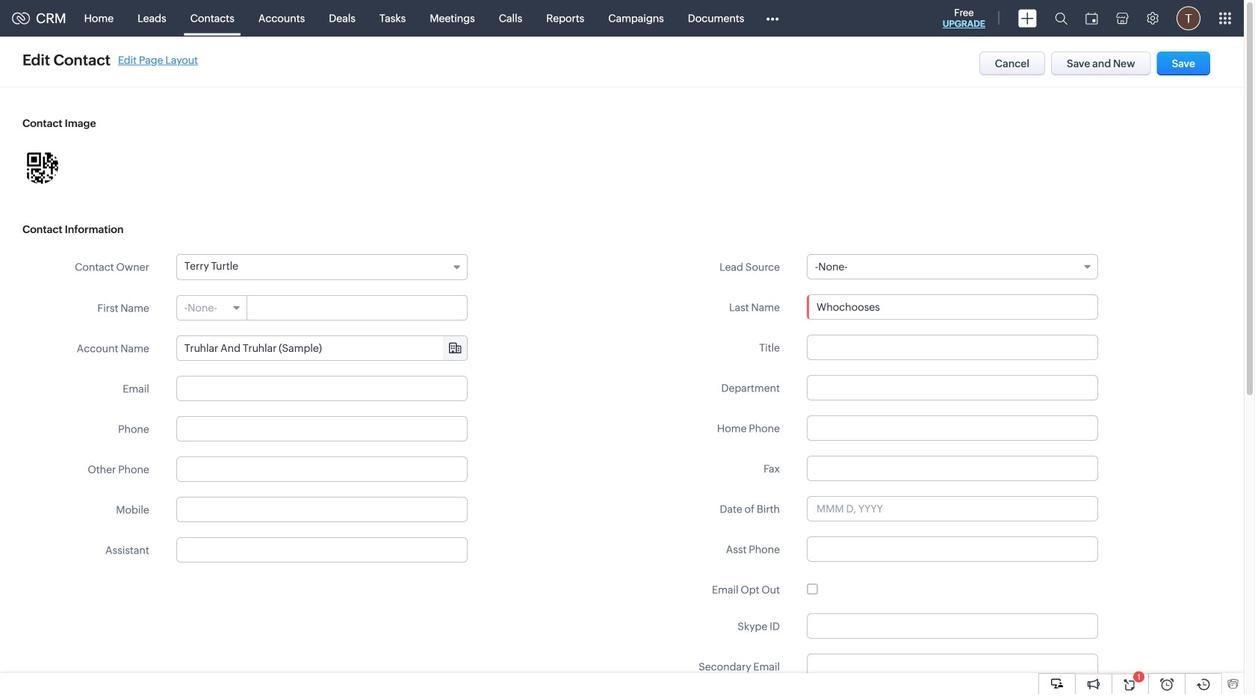 Task type: vqa. For each thing, say whether or not it's contained in the screenshot.
Calls in the left top of the page
no



Task type: describe. For each thing, give the bounding box(es) containing it.
profile element
[[1168, 0, 1210, 36]]

profile image
[[1177, 6, 1201, 30]]

calendar image
[[1086, 12, 1098, 24]]

MMM D, YYYY text field
[[807, 496, 1098, 522]]

search image
[[1055, 12, 1068, 25]]

Other Modules field
[[756, 6, 789, 30]]



Task type: locate. For each thing, give the bounding box(es) containing it.
logo image
[[12, 12, 30, 24]]

image image
[[22, 148, 58, 184]]

search element
[[1046, 0, 1077, 37]]

None text field
[[177, 336, 467, 360], [807, 375, 1098, 400], [176, 416, 468, 442], [176, 497, 468, 522], [807, 536, 1098, 562], [807, 654, 1098, 679], [177, 336, 467, 360], [807, 375, 1098, 400], [176, 416, 468, 442], [176, 497, 468, 522], [807, 536, 1098, 562], [807, 654, 1098, 679]]

None field
[[807, 254, 1098, 279], [177, 296, 247, 320], [177, 336, 467, 360], [807, 254, 1098, 279], [177, 296, 247, 320], [177, 336, 467, 360]]

create menu element
[[1009, 0, 1046, 36]]

create menu image
[[1018, 9, 1037, 27]]

None text field
[[807, 294, 1098, 320], [248, 296, 467, 320], [807, 335, 1098, 360], [176, 376, 468, 401], [807, 415, 1098, 441], [807, 456, 1098, 481], [176, 457, 468, 482], [176, 537, 468, 563], [807, 613, 1098, 639], [807, 294, 1098, 320], [248, 296, 467, 320], [807, 335, 1098, 360], [176, 376, 468, 401], [807, 415, 1098, 441], [807, 456, 1098, 481], [176, 457, 468, 482], [176, 537, 468, 563], [807, 613, 1098, 639]]



